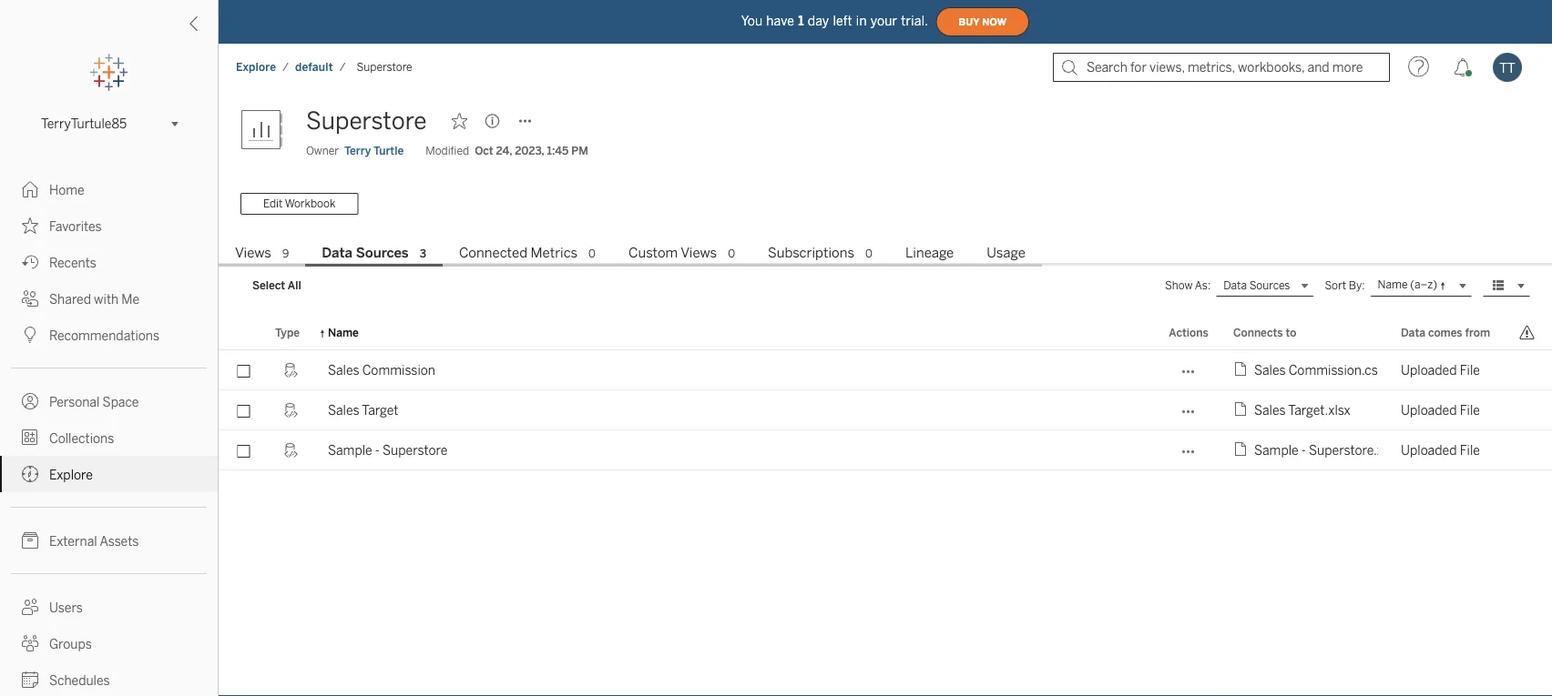 Task type: describe. For each thing, give the bounding box(es) containing it.
1 views from the left
[[235, 245, 271, 261]]

select all button
[[240, 275, 313, 297]]

9
[[282, 247, 289, 260]]

from
[[1465, 326, 1490, 339]]

explore for explore
[[49, 468, 93, 483]]

personal space
[[49, 395, 139, 410]]

modified oct 24, 2023, 1:45 pm
[[426, 144, 588, 158]]

shared with me link
[[0, 281, 218, 317]]

24,
[[496, 144, 512, 158]]

collections
[[49, 431, 114, 446]]

subscriptions
[[768, 245, 855, 261]]

explore for explore / default /
[[236, 61, 276, 74]]

external assets
[[49, 534, 139, 549]]

groups link
[[0, 626, 218, 662]]

actions
[[1169, 326, 1209, 339]]

edit workbook button
[[240, 193, 358, 215]]

select
[[252, 279, 285, 293]]

file (microsoft excel) image
[[1233, 402, 1254, 420]]

0 vertical spatial superstore
[[357, 61, 412, 74]]

sales for sales target
[[328, 403, 359, 418]]

as:
[[1195, 279, 1211, 292]]

workbook
[[285, 197, 335, 211]]

favorites link
[[0, 208, 218, 244]]

commission
[[362, 363, 435, 378]]

superstore inside row
[[383, 443, 448, 458]]

recommendations link
[[0, 317, 218, 353]]

external
[[49, 534, 97, 549]]

edit workbook
[[263, 197, 335, 211]]

3
[[420, 247, 426, 260]]

1
[[798, 13, 804, 28]]

personal
[[49, 395, 100, 410]]

target.xlsx
[[1288, 403, 1351, 418]]

(a–z)
[[1410, 278, 1438, 292]]

1 vertical spatial superstore
[[306, 107, 427, 135]]

home link
[[0, 171, 218, 208]]

recents link
[[0, 244, 218, 281]]

1:45
[[547, 144, 569, 158]]

custom
[[629, 245, 678, 261]]

personal space link
[[0, 384, 218, 420]]

show
[[1165, 279, 1193, 292]]

modified
[[426, 144, 469, 158]]

sources inside dropdown button
[[1250, 279, 1290, 293]]

sample for sample - superstore.xls
[[1254, 443, 1299, 458]]

- for superstore.xls
[[1302, 443, 1306, 458]]

data source (live—embedded in workbook) image
[[282, 403, 298, 419]]

space
[[103, 395, 139, 410]]

metrics
[[531, 245, 578, 261]]

sources inside sub-spaces tab list
[[356, 245, 409, 261]]

to
[[1286, 326, 1297, 339]]

terry
[[344, 144, 371, 158]]

you
[[741, 13, 763, 28]]

terry turtle link
[[344, 143, 404, 159]]

1 vertical spatial explore link
[[0, 456, 218, 493]]

have
[[766, 13, 795, 28]]

2 / from the left
[[340, 61, 346, 74]]

0 vertical spatial explore link
[[235, 60, 277, 75]]

cell for sales target.xlsx
[[1508, 391, 1552, 431]]

file for sales commission.csv
[[1460, 363, 1480, 378]]

file for sales target.xlsx
[[1460, 403, 1480, 418]]

superstore.xls
[[1309, 443, 1393, 458]]

Search for views, metrics, workbooks, and more text field
[[1053, 53, 1390, 82]]

sort by:
[[1325, 279, 1365, 292]]

recommendations
[[49, 328, 159, 343]]

data inside sub-spaces tab list
[[322, 245, 353, 261]]

trial.
[[901, 13, 929, 28]]

comes
[[1428, 326, 1463, 339]]

file (text file) image
[[1233, 362, 1254, 380]]

data sources inside sub-spaces tab list
[[322, 245, 409, 261]]

sales target
[[328, 403, 398, 418]]

cell for sales commission.csv
[[1508, 351, 1552, 391]]

in
[[856, 13, 867, 28]]

edit
[[263, 197, 283, 211]]

data source (live—embedded in workbook) image for sample - superstore
[[282, 443, 298, 459]]

sales for sales target.xlsx
[[1254, 403, 1286, 418]]

data inside dropdown button
[[1224, 279, 1247, 293]]

shared with me
[[49, 292, 140, 307]]

your
[[871, 13, 898, 28]]

home
[[49, 183, 85, 198]]

left
[[833, 13, 853, 28]]

you have 1 day left in your trial.
[[741, 13, 929, 28]]

collections link
[[0, 420, 218, 456]]

default link
[[294, 60, 334, 75]]



Task type: locate. For each thing, give the bounding box(es) containing it.
assets
[[100, 534, 139, 549]]

data source (live—embedded in workbook) image down the type at the top left
[[282, 363, 298, 379]]

2 views from the left
[[681, 245, 717, 261]]

2 data source (live—embedded in workbook) image from the top
[[282, 443, 298, 459]]

by:
[[1349, 279, 1365, 292]]

show as:
[[1165, 279, 1211, 292]]

row containing sample - superstore
[[219, 431, 1552, 471]]

superstore down target
[[383, 443, 448, 458]]

0 for views
[[728, 247, 735, 260]]

0 for metrics
[[589, 247, 596, 260]]

data source (live—embedded in workbook) image down data source (live—embedded in workbook) image
[[282, 443, 298, 459]]

connected metrics
[[459, 245, 578, 261]]

name for name
[[328, 326, 359, 339]]

terryturtule85
[[41, 116, 127, 131]]

sources up 'connects to'
[[1250, 279, 1290, 293]]

0 right metrics
[[589, 247, 596, 260]]

turtle
[[374, 144, 404, 158]]

explore link left default 'link'
[[235, 60, 277, 75]]

name left (a–z) at top
[[1378, 278, 1408, 292]]

0 vertical spatial uploaded file
[[1401, 363, 1493, 378]]

grid containing sales commission
[[219, 316, 1552, 697]]

views right custom
[[681, 245, 717, 261]]

data sources button
[[1216, 275, 1314, 297]]

explore inside main navigation. press the up and down arrow keys to access links. element
[[49, 468, 93, 483]]

2023,
[[515, 144, 544, 158]]

2 uploaded file from the top
[[1401, 403, 1493, 418]]

3 row from the top
[[219, 431, 1552, 471]]

name (a–z)
[[1378, 278, 1438, 292]]

2 0 from the left
[[728, 247, 735, 260]]

sales commission
[[328, 363, 435, 378]]

2 horizontal spatial data
[[1401, 326, 1426, 339]]

1 file from the top
[[1460, 363, 1480, 378]]

data sources inside data sources dropdown button
[[1224, 279, 1290, 293]]

select all
[[252, 279, 301, 293]]

1 horizontal spatial data sources
[[1224, 279, 1290, 293]]

explore left default 'link'
[[236, 61, 276, 74]]

uploaded file for sample - superstore.xls
[[1401, 443, 1493, 458]]

1 uploaded file from the top
[[1401, 363, 1493, 378]]

explore link
[[235, 60, 277, 75], [0, 456, 218, 493]]

1 vertical spatial explore
[[49, 468, 93, 483]]

usage
[[987, 245, 1026, 261]]

navigation panel element
[[0, 55, 218, 697]]

name inside "dropdown button"
[[1378, 278, 1408, 292]]

1 vertical spatial uploaded
[[1401, 403, 1457, 418]]

default
[[295, 61, 333, 74]]

cell
[[1508, 351, 1552, 391], [1508, 391, 1552, 431], [1508, 431, 1552, 471]]

2 horizontal spatial 0
[[865, 247, 873, 260]]

1 data source (live—embedded in workbook) image from the top
[[282, 363, 298, 379]]

uploaded for sample - superstore.xls
[[1401, 443, 1457, 458]]

0 vertical spatial data
[[322, 245, 353, 261]]

data left comes on the right top
[[1401, 326, 1426, 339]]

name (a–z) button
[[1371, 275, 1472, 297]]

1 vertical spatial data
[[1224, 279, 1247, 293]]

1 horizontal spatial explore
[[236, 61, 276, 74]]

1 horizontal spatial sources
[[1250, 279, 1290, 293]]

2 vertical spatial uploaded
[[1401, 443, 1457, 458]]

1 vertical spatial uploaded file
[[1401, 403, 1493, 418]]

2 vertical spatial file
[[1460, 443, 1480, 458]]

data source (live—embedded in workbook) image for sales commission
[[282, 363, 298, 379]]

with
[[94, 292, 119, 307]]

1 sample from the left
[[328, 443, 372, 458]]

3 cell from the top
[[1508, 431, 1552, 471]]

0 horizontal spatial explore link
[[0, 456, 218, 493]]

1 - from the left
[[375, 443, 380, 458]]

1 / from the left
[[283, 61, 289, 74]]

sales target.xlsx
[[1254, 403, 1351, 418]]

sub-spaces tab list
[[219, 243, 1552, 267]]

sales for sales commission.csv
[[1254, 363, 1286, 378]]

all
[[288, 279, 301, 293]]

1 horizontal spatial name
[[1378, 278, 1408, 292]]

explore down collections
[[49, 468, 93, 483]]

2 vertical spatial superstore
[[383, 443, 448, 458]]

1 uploaded from the top
[[1401, 363, 1457, 378]]

2 - from the left
[[1302, 443, 1306, 458]]

views
[[235, 245, 271, 261], [681, 245, 717, 261]]

me
[[121, 292, 140, 307]]

now
[[982, 16, 1007, 28]]

data
[[322, 245, 353, 261], [1224, 279, 1247, 293], [1401, 326, 1426, 339]]

explore / default /
[[236, 61, 346, 74]]

users
[[49, 601, 83, 616]]

1 cell from the top
[[1508, 351, 1552, 391]]

0 horizontal spatial -
[[375, 443, 380, 458]]

0 horizontal spatial data
[[322, 245, 353, 261]]

uploaded
[[1401, 363, 1457, 378], [1401, 403, 1457, 418], [1401, 443, 1457, 458]]

1 horizontal spatial explore link
[[235, 60, 277, 75]]

1 horizontal spatial views
[[681, 245, 717, 261]]

superstore right default
[[357, 61, 412, 74]]

0 vertical spatial file
[[1460, 363, 1480, 378]]

- down target
[[375, 443, 380, 458]]

data sources left 3
[[322, 245, 409, 261]]

0 horizontal spatial name
[[328, 326, 359, 339]]

uploaded file
[[1401, 363, 1493, 378], [1401, 403, 1493, 418], [1401, 443, 1493, 458]]

owner terry turtle
[[306, 144, 404, 158]]

file for sample - superstore.xls
[[1460, 443, 1480, 458]]

grid
[[219, 316, 1552, 697]]

0 horizontal spatial sample
[[328, 443, 372, 458]]

connects to
[[1233, 326, 1297, 339]]

-
[[375, 443, 380, 458], [1302, 443, 1306, 458]]

schedules
[[49, 674, 110, 689]]

sales for sales commission
[[328, 363, 359, 378]]

sales
[[328, 363, 359, 378], [1254, 363, 1286, 378], [328, 403, 359, 418], [1254, 403, 1286, 418]]

1 horizontal spatial /
[[340, 61, 346, 74]]

sample down sales target
[[328, 443, 372, 458]]

sample for sample - superstore
[[328, 443, 372, 458]]

2 file from the top
[[1460, 403, 1480, 418]]

buy
[[959, 16, 980, 28]]

2 uploaded from the top
[[1401, 403, 1457, 418]]

shared
[[49, 292, 91, 307]]

1 vertical spatial name
[[328, 326, 359, 339]]

0 right custom views
[[728, 247, 735, 260]]

3 0 from the left
[[865, 247, 873, 260]]

schedules link
[[0, 662, 218, 697]]

row containing sales commission
[[219, 351, 1552, 391]]

terryturtule85 button
[[34, 113, 184, 135]]

uploaded for sales commission.csv
[[1401, 363, 1457, 378]]

1 vertical spatial file
[[1460, 403, 1480, 418]]

superstore up terry turtle link
[[306, 107, 427, 135]]

day
[[808, 13, 829, 28]]

row group
[[219, 351, 1552, 471]]

- for superstore
[[375, 443, 380, 458]]

1 horizontal spatial sample
[[1254, 443, 1299, 458]]

data right 9
[[322, 245, 353, 261]]

target
[[362, 403, 398, 418]]

0 vertical spatial explore
[[236, 61, 276, 74]]

1 horizontal spatial data
[[1224, 279, 1247, 293]]

/ left default 'link'
[[283, 61, 289, 74]]

recents
[[49, 256, 96, 271]]

data source (live—embedded in workbook) image
[[282, 363, 298, 379], [282, 443, 298, 459]]

0 right subscriptions
[[865, 247, 873, 260]]

0 horizontal spatial /
[[283, 61, 289, 74]]

row containing sales target
[[219, 391, 1552, 431]]

row
[[219, 351, 1552, 391], [219, 391, 1552, 431], [219, 431, 1552, 471]]

sample - superstore.xls
[[1254, 443, 1393, 458]]

sales down 'connects to'
[[1254, 363, 1286, 378]]

favorites
[[49, 219, 102, 234]]

0 vertical spatial data source (live—embedded in workbook) image
[[282, 363, 298, 379]]

connects
[[1233, 326, 1283, 339]]

sales up sales target
[[328, 363, 359, 378]]

type
[[275, 326, 300, 339]]

/ right default 'link'
[[340, 61, 346, 74]]

owner
[[306, 144, 339, 158]]

0 horizontal spatial explore
[[49, 468, 93, 483]]

1 vertical spatial data sources
[[1224, 279, 1290, 293]]

sales down file (text file) icon
[[1254, 403, 1286, 418]]

0
[[589, 247, 596, 260], [728, 247, 735, 260], [865, 247, 873, 260]]

name up sales commission
[[328, 326, 359, 339]]

sort
[[1325, 279, 1347, 292]]

superstore main content
[[219, 91, 1552, 697]]

superstore
[[357, 61, 412, 74], [306, 107, 427, 135], [383, 443, 448, 458]]

2 cell from the top
[[1508, 391, 1552, 431]]

sample - superstore
[[328, 443, 448, 458]]

superstore element
[[351, 61, 418, 74]]

main navigation. press the up and down arrow keys to access links. element
[[0, 171, 218, 697]]

name for name (a–z)
[[1378, 278, 1408, 292]]

3 uploaded file from the top
[[1401, 443, 1493, 458]]

data right as:
[[1224, 279, 1247, 293]]

pm
[[571, 144, 588, 158]]

data sources up the connects
[[1224, 279, 1290, 293]]

views left 9
[[235, 245, 271, 261]]

commission.csv
[[1289, 363, 1384, 378]]

data sources
[[322, 245, 409, 261], [1224, 279, 1290, 293]]

1 horizontal spatial -
[[1302, 443, 1306, 458]]

uploaded file for sales commission.csv
[[1401, 363, 1493, 378]]

external assets link
[[0, 523, 218, 559]]

data inside grid
[[1401, 326, 1426, 339]]

workbook image
[[240, 103, 295, 158]]

1 0 from the left
[[589, 247, 596, 260]]

0 horizontal spatial views
[[235, 245, 271, 261]]

lineage
[[905, 245, 954, 261]]

explore link down collections
[[0, 456, 218, 493]]

buy now button
[[936, 7, 1030, 36]]

0 vertical spatial name
[[1378, 278, 1408, 292]]

row group containing sales commission
[[219, 351, 1552, 471]]

buy now
[[959, 16, 1007, 28]]

connected
[[459, 245, 527, 261]]

3 file from the top
[[1460, 443, 1480, 458]]

sources left 3
[[356, 245, 409, 261]]

uploaded file for sales target.xlsx
[[1401, 403, 1493, 418]]

2 row from the top
[[219, 391, 1552, 431]]

sample down sales target.xlsx
[[1254, 443, 1299, 458]]

1 vertical spatial sources
[[1250, 279, 1290, 293]]

sample
[[328, 443, 372, 458], [1254, 443, 1299, 458]]

1 row from the top
[[219, 351, 1552, 391]]

data comes from
[[1401, 326, 1490, 339]]

0 vertical spatial data sources
[[322, 245, 409, 261]]

2 sample from the left
[[1254, 443, 1299, 458]]

file (microsoft excel) image
[[1233, 442, 1254, 460]]

2 vertical spatial data
[[1401, 326, 1426, 339]]

1 vertical spatial data source (live—embedded in workbook) image
[[282, 443, 298, 459]]

1 horizontal spatial 0
[[728, 247, 735, 260]]

uploaded for sales target.xlsx
[[1401, 403, 1457, 418]]

oct
[[475, 144, 493, 158]]

cell for sample - superstore.xls
[[1508, 431, 1552, 471]]

0 horizontal spatial sources
[[356, 245, 409, 261]]

2 vertical spatial uploaded file
[[1401, 443, 1493, 458]]

sales commission.csv
[[1254, 363, 1384, 378]]

0 horizontal spatial data sources
[[322, 245, 409, 261]]

sources
[[356, 245, 409, 261], [1250, 279, 1290, 293]]

- down sales target.xlsx
[[1302, 443, 1306, 458]]

3 uploaded from the top
[[1401, 443, 1457, 458]]

0 horizontal spatial 0
[[589, 247, 596, 260]]

0 vertical spatial uploaded
[[1401, 363, 1457, 378]]

sales left target
[[328, 403, 359, 418]]

groups
[[49, 637, 92, 652]]

0 vertical spatial sources
[[356, 245, 409, 261]]

list view image
[[1490, 278, 1507, 294]]

file
[[1460, 363, 1480, 378], [1460, 403, 1480, 418], [1460, 443, 1480, 458]]



Task type: vqa. For each thing, say whether or not it's contained in the screenshot.
0 related to Metrics
yes



